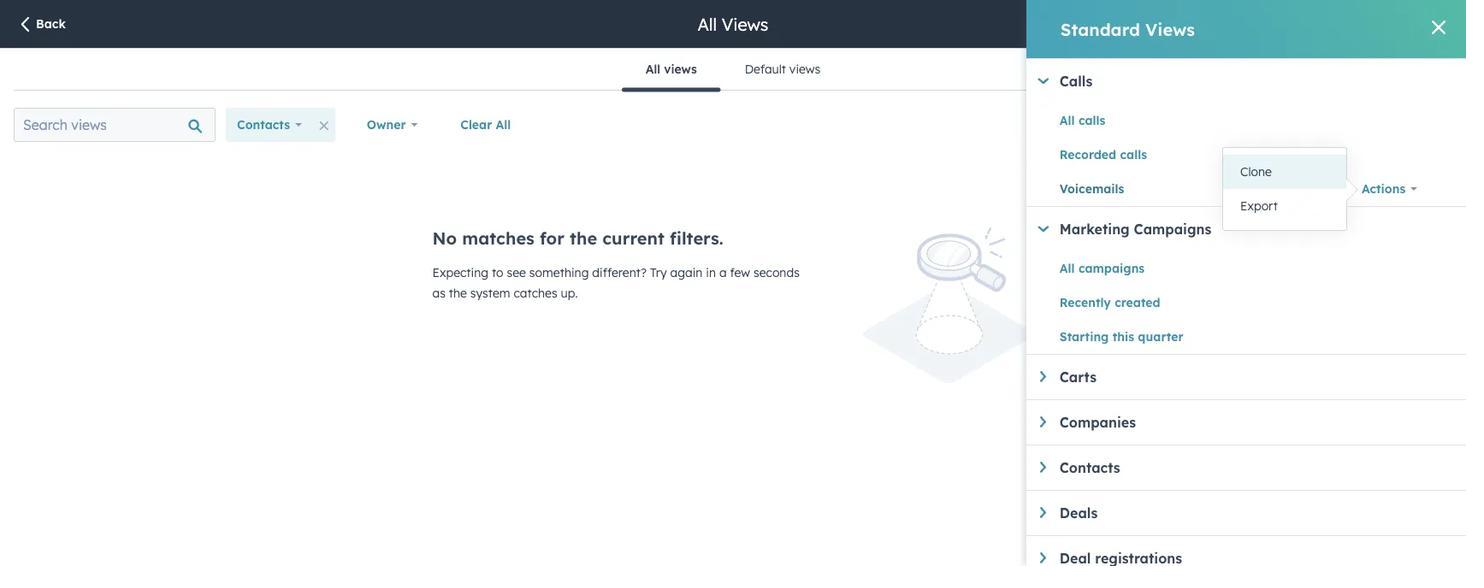 Task type: describe. For each thing, give the bounding box(es) containing it.
quarter
[[1138, 329, 1184, 344]]

all views
[[698, 13, 769, 35]]

caret image for carts
[[1040, 371, 1046, 382]]

clear all
[[460, 117, 511, 132]]

this
[[1113, 329, 1134, 344]]

navigation containing all views
[[622, 49, 844, 92]]

seconds
[[754, 265, 800, 280]]

in
[[706, 265, 716, 280]]

all for all views
[[646, 62, 661, 77]]

export
[[1240, 198, 1278, 213]]

for
[[540, 228, 565, 249]]

default views button
[[721, 49, 844, 90]]

default
[[745, 62, 786, 77]]

caret image for calls
[[1038, 78, 1049, 84]]

up.
[[561, 286, 578, 301]]

something
[[529, 265, 589, 280]]

contacts inside popup button
[[237, 117, 290, 132]]

recorded calls link
[[1060, 145, 1351, 165]]

page section element
[[0, 0, 1466, 48]]

views for default views
[[789, 62, 821, 77]]

caret image for companies
[[1040, 417, 1046, 428]]

marketing
[[1060, 221, 1130, 238]]

clear
[[460, 117, 492, 132]]

marketing campaigns button
[[1037, 221, 1466, 238]]

contacts button
[[1040, 459, 1466, 476]]

calls button
[[1037, 73, 1466, 90]]

expecting
[[432, 265, 488, 280]]

voicemails link
[[1060, 179, 1351, 199]]

all inside clear all button
[[496, 117, 511, 132]]

recorded
[[1060, 147, 1116, 162]]

actions button
[[1351, 172, 1429, 206]]

created
[[1115, 295, 1160, 310]]

expecting to see something different? try again in a few seconds as the system catches up.
[[432, 265, 800, 301]]

starting this quarter link
[[1060, 327, 1351, 347]]

all campaigns
[[1060, 261, 1145, 276]]

back link
[[17, 16, 66, 34]]

all views button
[[622, 49, 721, 92]]

all calls
[[1060, 113, 1106, 128]]

campaigns
[[1079, 261, 1145, 276]]

companies button
[[1040, 414, 1466, 431]]



Task type: vqa. For each thing, say whether or not it's contained in the screenshot.
"Service" link
no



Task type: locate. For each thing, give the bounding box(es) containing it.
0 vertical spatial the
[[570, 228, 597, 249]]

views inside all views button
[[664, 62, 697, 77]]

views right default at top right
[[789, 62, 821, 77]]

recorded calls
[[1060, 147, 1147, 162]]

to
[[492, 265, 503, 280]]

caret image for contacts
[[1040, 462, 1046, 473]]

views for all views
[[722, 13, 769, 35]]

default views
[[745, 62, 821, 77]]

0 vertical spatial calls
[[1079, 113, 1106, 128]]

0 horizontal spatial the
[[449, 286, 467, 301]]

filters.
[[670, 228, 723, 249]]

as
[[432, 286, 446, 301]]

2 caret image from the top
[[1040, 417, 1046, 428]]

see
[[507, 265, 526, 280]]

views right standard
[[1145, 18, 1195, 40]]

contacts button
[[226, 108, 313, 142]]

clear all button
[[449, 108, 522, 142]]

caret image for marketing campaigns
[[1038, 226, 1049, 232]]

recently created
[[1060, 295, 1160, 310]]

0 vertical spatial caret image
[[1040, 371, 1046, 382]]

the right for
[[570, 228, 597, 249]]

views up default at top right
[[722, 13, 769, 35]]

recently created link
[[1060, 293, 1351, 313]]

0 horizontal spatial contacts
[[237, 117, 290, 132]]

views
[[664, 62, 697, 77], [789, 62, 821, 77]]

all campaigns link
[[1060, 258, 1351, 279]]

standard
[[1061, 18, 1140, 40]]

navigation
[[622, 49, 844, 92]]

1 horizontal spatial views
[[1145, 18, 1195, 40]]

the
[[570, 228, 597, 249], [449, 286, 467, 301]]

1 vertical spatial caret image
[[1040, 417, 1046, 428]]

actions
[[1362, 181, 1406, 196]]

caret image left companies
[[1040, 417, 1046, 428]]

views inside the page section element
[[722, 13, 769, 35]]

calls right recorded
[[1120, 147, 1147, 162]]

recently
[[1060, 295, 1111, 310]]

0 horizontal spatial views
[[664, 62, 697, 77]]

owner button
[[356, 108, 429, 142]]

0 horizontal spatial calls
[[1079, 113, 1106, 128]]

calls up recorded
[[1079, 113, 1106, 128]]

caret image left carts
[[1040, 371, 1046, 382]]

different?
[[592, 265, 647, 280]]

clone
[[1240, 164, 1272, 179]]

matches
[[462, 228, 535, 249]]

all inside all campaigns link
[[1060, 261, 1075, 276]]

companies
[[1060, 414, 1136, 431]]

caret image inside deals dropdown button
[[1040, 507, 1046, 518]]

views
[[722, 13, 769, 35], [1145, 18, 1195, 40]]

caret image
[[1038, 78, 1049, 84], [1038, 226, 1049, 232], [1040, 462, 1046, 473], [1040, 507, 1046, 518], [1040, 553, 1046, 564]]

caret image inside carts dropdown button
[[1040, 371, 1046, 382]]

1 vertical spatial contacts
[[1060, 459, 1120, 476]]

no
[[432, 228, 457, 249]]

back
[[36, 16, 66, 31]]

caret image inside calls dropdown button
[[1038, 78, 1049, 84]]

voicemails
[[1060, 181, 1124, 196]]

system
[[470, 286, 510, 301]]

all for all views
[[698, 13, 717, 35]]

calls for recorded calls
[[1120, 147, 1147, 162]]

0 horizontal spatial views
[[722, 13, 769, 35]]

the right the as at bottom left
[[449, 286, 467, 301]]

export button
[[1223, 189, 1346, 223]]

all views
[[646, 62, 697, 77]]

calls
[[1079, 113, 1106, 128], [1120, 147, 1147, 162]]

starting
[[1060, 329, 1109, 344]]

views down the page section element
[[664, 62, 697, 77]]

the inside expecting to see something different? try again in a few seconds as the system catches up.
[[449, 286, 467, 301]]

all inside the page section element
[[698, 13, 717, 35]]

owner
[[367, 117, 406, 132]]

1 horizontal spatial calls
[[1120, 147, 1147, 162]]

1 horizontal spatial contacts
[[1060, 459, 1120, 476]]

standard views
[[1061, 18, 1195, 40]]

views for standard views
[[1145, 18, 1195, 40]]

all inside all views button
[[646, 62, 661, 77]]

caret image
[[1040, 371, 1046, 382], [1040, 417, 1046, 428]]

all
[[698, 13, 717, 35], [646, 62, 661, 77], [1060, 113, 1075, 128], [496, 117, 511, 132], [1060, 261, 1075, 276]]

few
[[730, 265, 750, 280]]

0 vertical spatial contacts
[[237, 117, 290, 132]]

2 views from the left
[[789, 62, 821, 77]]

caret image for deals
[[1040, 507, 1046, 518]]

Search views search field
[[14, 108, 216, 142]]

views for all views
[[664, 62, 697, 77]]

1 views from the left
[[664, 62, 697, 77]]

1 horizontal spatial the
[[570, 228, 597, 249]]

all for all calls
[[1060, 113, 1075, 128]]

deals button
[[1040, 505, 1466, 522]]

carts
[[1060, 369, 1097, 386]]

again
[[670, 265, 703, 280]]

a
[[719, 265, 727, 280]]

catches
[[514, 286, 557, 301]]

starting this quarter
[[1060, 329, 1184, 344]]

contacts
[[237, 117, 290, 132], [1060, 459, 1120, 476]]

no matches for the current filters.
[[432, 228, 723, 249]]

carts button
[[1040, 369, 1466, 386]]

all inside "all calls" link
[[1060, 113, 1075, 128]]

1 horizontal spatial views
[[789, 62, 821, 77]]

calls for all calls
[[1079, 113, 1106, 128]]

all calls link
[[1060, 110, 1351, 131]]

marketing campaigns
[[1060, 221, 1212, 238]]

caret image inside 'companies' dropdown button
[[1040, 417, 1046, 428]]

caret image inside contacts dropdown button
[[1040, 462, 1046, 473]]

all for all campaigns
[[1060, 261, 1075, 276]]

campaigns
[[1134, 221, 1212, 238]]

1 caret image from the top
[[1040, 371, 1046, 382]]

close image
[[1432, 21, 1446, 34]]

calls
[[1060, 73, 1093, 90]]

try
[[650, 265, 667, 280]]

caret image inside marketing campaigns dropdown button
[[1038, 226, 1049, 232]]

current
[[602, 228, 665, 249]]

1 vertical spatial the
[[449, 286, 467, 301]]

deals
[[1060, 505, 1098, 522]]

1 vertical spatial calls
[[1120, 147, 1147, 162]]

clone button
[[1223, 155, 1346, 189]]

views inside default views button
[[789, 62, 821, 77]]



